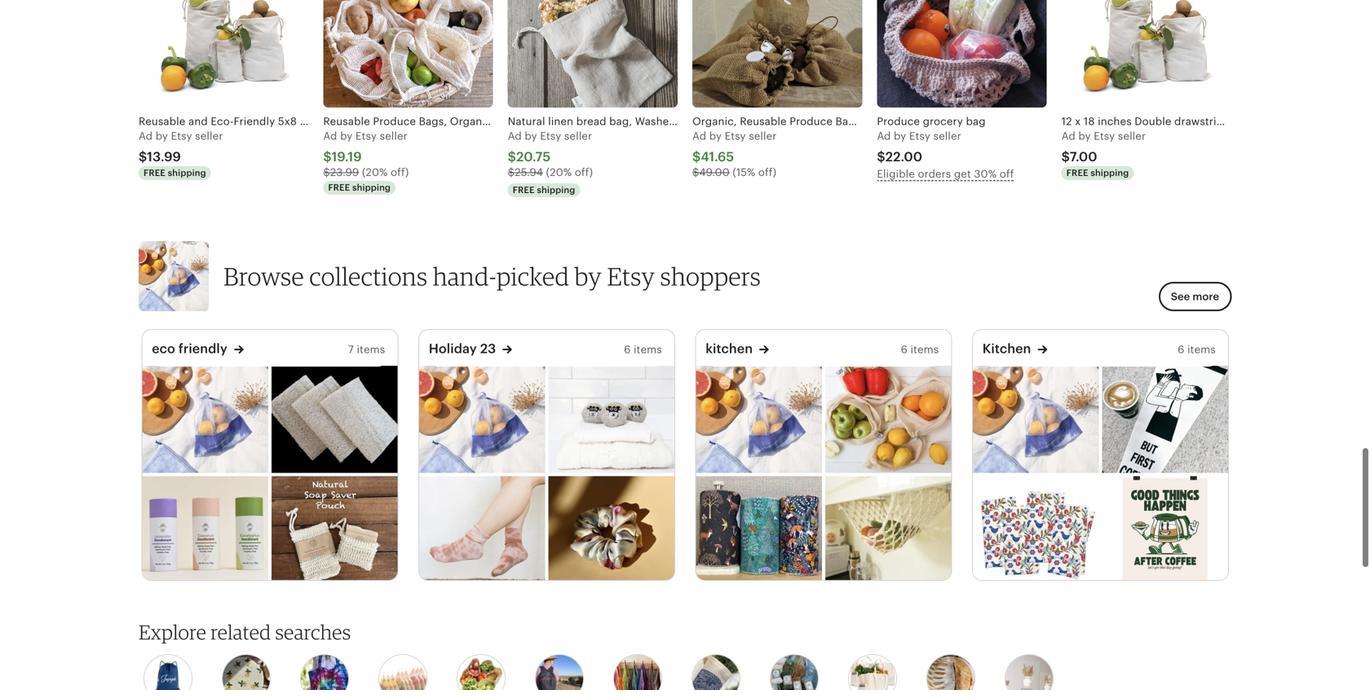 Task type: locate. For each thing, give the bounding box(es) containing it.
seller inside a d b y etsy seller $ 41.65 $ 49.00 (15% off)
[[749, 130, 777, 142]]

off) inside a d b y etsy seller $ 20.75 $ 25.94 (20% off) free shipping
[[575, 166, 593, 178]]

3 b from the left
[[525, 130, 532, 142]]

(20%
[[362, 166, 388, 178], [546, 166, 572, 178]]

3 d from the left
[[515, 130, 522, 142]]

items
[[357, 344, 385, 356], [634, 344, 662, 356], [910, 344, 939, 356], [1187, 344, 1216, 356]]

7
[[348, 344, 354, 356]]

zero waste reusable produce bags - eco-friendly tie dye bags - upcycled drawstring bag set - plastic free, organic & eco friendly gift image for kitchen
[[973, 366, 1099, 474]]

b up 19.19
[[340, 130, 347, 142]]

7 items
[[348, 344, 385, 356]]

d inside the a d b y etsy seller $ 7.00 free shipping
[[1069, 130, 1075, 142]]

2 y from the left
[[347, 130, 353, 142]]

4 b from the left
[[709, 130, 716, 142]]

6 down see
[[1178, 344, 1184, 356]]

naturally dyed silk scrunchie // bundle dyed scrunchie // plant dyed scrunchie // satin silk hair tie image
[[548, 477, 674, 584]]

5 a from the left
[[877, 130, 884, 142]]

2 horizontal spatial 6 items
[[1178, 344, 1216, 356]]

2 6 from the left
[[901, 344, 908, 356]]

seller for 41.65
[[749, 130, 777, 142]]

1 b from the left
[[156, 130, 162, 142]]

b for 19.19
[[340, 130, 347, 142]]

1 horizontal spatial off)
[[575, 166, 593, 178]]

eco friendly
[[152, 342, 227, 356]]

etsy inside a d b y etsy seller $ 13.99 free shipping
[[171, 130, 192, 142]]

etsy for 20.75
[[540, 130, 561, 142]]

b
[[156, 130, 162, 142], [340, 130, 347, 142], [525, 130, 532, 142], [709, 130, 716, 142], [894, 130, 901, 142], [1078, 130, 1085, 142]]

b inside the a d b y etsy seller $ 7.00 free shipping
[[1078, 130, 1085, 142]]

1 horizontal spatial 6
[[901, 344, 908, 356]]

items down more
[[1187, 344, 1216, 356]]

etsy up 22.00
[[909, 130, 930, 142]]

d up 13.99
[[146, 130, 153, 142]]

produce grocery bag image
[[877, 0, 1047, 108]]

shipping down 7.00
[[1091, 168, 1129, 178]]

explore related searches region
[[129, 621, 1241, 691]]

etsy inside a d b y etsy seller $ 20.75 $ 25.94 (20% off) free shipping
[[540, 130, 561, 142]]

6 seller from the left
[[1118, 130, 1146, 142]]

1 seller from the left
[[195, 130, 223, 142]]

etsy up 20.75
[[540, 130, 561, 142]]

shipping down 13.99
[[168, 168, 206, 178]]

items for kitchen
[[1187, 344, 1216, 356]]

shipping down 23.99
[[352, 183, 391, 193]]

b inside a d b y etsy seller $ 20.75 $ 25.94 (20% off) free shipping
[[525, 130, 532, 142]]

(20% right 23.99
[[362, 166, 388, 178]]

49.00
[[699, 166, 730, 178]]

b inside a d b y etsy seller $ 13.99 free shipping
[[156, 130, 162, 142]]

reusable mesh cotton produce bags-zero waste-eco friendly-6 pack-washable-durable-lightweight image
[[825, 366, 951, 474]]

6 up reusable mesh cotton produce bags-zero waste-eco friendly-6 pack-washable-durable-lightweight image
[[901, 344, 908, 356]]

6 items for holiday 23
[[624, 344, 662, 356]]

free inside the a d b y etsy seller $ 7.00 free shipping
[[1066, 168, 1088, 178]]

y up 13.99
[[162, 130, 168, 142]]

etsy up 7.00
[[1094, 130, 1115, 142]]

3 y from the left
[[531, 130, 537, 142]]

y
[[162, 130, 168, 142], [347, 130, 353, 142], [531, 130, 537, 142], [716, 130, 722, 142], [900, 130, 906, 142], [1085, 130, 1091, 142]]

2 horizontal spatial 6
[[1178, 344, 1184, 356]]

6 a from the left
[[1061, 130, 1069, 142]]

5 b from the left
[[894, 130, 901, 142]]

shipping
[[168, 168, 206, 178], [1091, 168, 1129, 178], [352, 183, 391, 193], [537, 185, 575, 195]]

shoppers
[[660, 261, 761, 292]]

4 seller from the left
[[749, 130, 777, 142]]

b up '41.65'
[[709, 130, 716, 142]]

a inside a d b y etsy seller $ 19.19 $ 23.99 (20% off) free shipping
[[323, 130, 331, 142]]

2 items from the left
[[634, 344, 662, 356]]

d for 13.99
[[146, 130, 153, 142]]

2 d from the left
[[330, 130, 337, 142]]

y inside the a d b y etsy seller $ 7.00 free shipping
[[1085, 130, 1091, 142]]

seller for 13.99
[[195, 130, 223, 142]]

y for 7.00
[[1085, 130, 1091, 142]]

6 b from the left
[[1078, 130, 1085, 142]]

etsy up '41.65'
[[725, 130, 746, 142]]

$
[[139, 150, 147, 164], [323, 150, 332, 164], [508, 150, 516, 164], [692, 150, 701, 164], [877, 150, 885, 164], [1061, 150, 1070, 164], [323, 166, 330, 178], [508, 166, 515, 178], [692, 166, 699, 178]]

holiday 23
[[429, 342, 496, 356]]

off) right 25.94
[[575, 166, 593, 178]]

y for 20.75
[[531, 130, 537, 142]]

6 items
[[624, 344, 662, 356], [901, 344, 939, 356], [1178, 344, 1216, 356]]

1 zero waste reusable produce bags - eco-friendly tie dye bags - upcycled drawstring bag set - plastic free, organic & eco friendly gift image from the left
[[142, 366, 268, 474]]

6 y from the left
[[1085, 130, 1091, 142]]

zero waste reusable produce bags - eco-friendly tie dye bags - upcycled drawstring bag set - plastic free, organic & eco friendly gift image down kitchen in the right of the page
[[696, 366, 822, 474]]

b for 7.00
[[1078, 130, 1085, 142]]

seller for 7.00
[[1118, 130, 1146, 142]]

6 items up reusable mesh cotton produce bags-zero waste-eco friendly-6 pack-washable-durable-lightweight image
[[901, 344, 939, 356]]

a inside a d b y etsy seller $ 41.65 $ 49.00 (15% off)
[[692, 130, 700, 142]]

3 6 from the left
[[1178, 344, 1184, 356]]

0 horizontal spatial (20%
[[362, 166, 388, 178]]

seller inside the a d b y etsy seller $ 7.00 free shipping
[[1118, 130, 1146, 142]]

b for 41.65
[[709, 130, 716, 142]]

2 zero waste reusable produce bags - eco-friendly tie dye bags - upcycled drawstring bag set - plastic free, organic & eco friendly gift image from the left
[[419, 366, 545, 474]]

etsy right by
[[607, 261, 655, 292]]

(20% inside a d b y etsy seller $ 20.75 $ 25.94 (20% off) free shipping
[[546, 166, 572, 178]]

6 d from the left
[[1069, 130, 1075, 142]]

a for 13.99
[[139, 130, 146, 142]]

d up 19.19
[[330, 130, 337, 142]]

hand-
[[433, 261, 497, 292]]

off)
[[391, 166, 409, 178], [575, 166, 593, 178], [758, 166, 776, 178]]

6 for kitchen
[[1178, 344, 1184, 356]]

a inside the a d b y etsy seller $ 7.00 free shipping
[[1061, 130, 1069, 142]]

produce
[[877, 115, 920, 128]]

0 horizontal spatial 6
[[624, 344, 631, 356]]

items up reusable mesh cotton produce bags-zero waste-eco friendly-6 pack-washable-durable-lightweight image
[[910, 344, 939, 356]]

free down 13.99
[[144, 168, 165, 178]]

shipping inside the a d b y etsy seller $ 7.00 free shipping
[[1091, 168, 1129, 178]]

d for 41.65
[[699, 130, 706, 142]]

b down the produce at the right top
[[894, 130, 901, 142]]

1 6 items from the left
[[624, 344, 662, 356]]

1 off) from the left
[[391, 166, 409, 178]]

d down the produce at the right top
[[884, 130, 891, 142]]

3 seller from the left
[[564, 130, 592, 142]]

3 a from the left
[[508, 130, 515, 142]]

free down 7.00
[[1066, 168, 1088, 178]]

etsy inside a d b y etsy seller $ 19.19 $ 23.99 (20% off) free shipping
[[355, 130, 377, 142]]

zero waste reusable produce bags - eco-friendly tie dye bags - upcycled drawstring bag set - plastic free, organic & eco friendly gift image
[[142, 366, 268, 474], [419, 366, 545, 474], [696, 366, 822, 474], [973, 366, 1099, 474]]

$ inside the a d b y etsy seller $ 7.00 free shipping
[[1061, 150, 1070, 164]]

y inside a d b y etsy seller $ 19.19 $ 23.99 (20% off) free shipping
[[347, 130, 353, 142]]

seller inside a d b y etsy seller $ 20.75 $ 25.94 (20% off) free shipping
[[564, 130, 592, 142]]

seller
[[195, 130, 223, 142], [380, 130, 408, 142], [564, 130, 592, 142], [749, 130, 777, 142], [933, 130, 961, 142], [1118, 130, 1146, 142]]

1 items from the left
[[357, 344, 385, 356]]

4 y from the left
[[716, 130, 722, 142]]

off) for 20.75
[[575, 166, 593, 178]]

2 off) from the left
[[575, 166, 593, 178]]

2 horizontal spatial off)
[[758, 166, 776, 178]]

b inside a d b y etsy seller $ 19.19 $ 23.99 (20% off) free shipping
[[340, 130, 347, 142]]

2 (20% from the left
[[546, 166, 572, 178]]

d inside a d b y etsy seller $ 13.99 free shipping
[[146, 130, 153, 142]]

items up wool dryer balls, pack of 3 swaledale sheep felted laundry balls, reusable, natural, chemical free laundry fabric softener image
[[634, 344, 662, 356]]

etsy up 13.99
[[171, 130, 192, 142]]

d inside a d b y etsy seller $ 41.65 $ 49.00 (15% off)
[[699, 130, 706, 142]]

y up 20.75
[[531, 130, 537, 142]]

zero waste reusable produce bags - eco-friendly tie dye bags - upcycled drawstring bag set - plastic free, organic & eco friendly gift image down kitchen
[[973, 366, 1099, 474]]

b up 13.99
[[156, 130, 162, 142]]

1 horizontal spatial (20%
[[546, 166, 572, 178]]

1 horizontal spatial 6 items
[[901, 344, 939, 356]]

(20% down 20.75
[[546, 166, 572, 178]]

y up 7.00
[[1085, 130, 1091, 142]]

see more link
[[1159, 282, 1231, 312]]

off) right (15%
[[758, 166, 776, 178]]

0 horizontal spatial off)
[[391, 166, 409, 178]]

picked
[[497, 261, 569, 292]]

free down 25.94
[[513, 185, 535, 195]]

seller inside produce grocery bag a d b y etsy seller $ 22.00 eligible orders get 30% off
[[933, 130, 961, 142]]

1 y from the left
[[162, 130, 168, 142]]

related
[[211, 621, 271, 645]]

etsy inside produce grocery bag a d b y etsy seller $ 22.00 eligible orders get 30% off
[[909, 130, 930, 142]]

13.99
[[147, 150, 181, 164]]

the original macrame fruit and veggie hammock, hanging fruit basket, under cabinet, kitchen counter space saver, kitchen and dining image
[[825, 477, 951, 584]]

3 6 items from the left
[[1178, 344, 1216, 356]]

y up 19.19
[[347, 130, 353, 142]]

d up '41.65'
[[699, 130, 706, 142]]

get
[[954, 168, 971, 180]]

3 zero waste reusable produce bags - eco-friendly tie dye bags - upcycled drawstring bag set - plastic free, organic & eco friendly gift image from the left
[[696, 366, 822, 474]]

items right 7
[[357, 344, 385, 356]]

6
[[624, 344, 631, 356], [901, 344, 908, 356], [1178, 344, 1184, 356]]

4 a from the left
[[692, 130, 700, 142]]

d inside a d b y etsy seller $ 20.75 $ 25.94 (20% off) free shipping
[[515, 130, 522, 142]]

off) inside a d b y etsy seller $ 19.19 $ 23.99 (20% off) free shipping
[[391, 166, 409, 178]]

etsy inside the a d b y etsy seller $ 7.00 free shipping
[[1094, 130, 1115, 142]]

a inside a d b y etsy seller $ 13.99 free shipping
[[139, 130, 146, 142]]

6 items for kitchen
[[1178, 344, 1216, 356]]

zero waste deodorant 3oz | baking-soda free deodorant | aluminum free deodorant | plastic-free deodorant | natural deodorant | biodegradable image
[[142, 477, 268, 584]]

off) for 19.19
[[391, 166, 409, 178]]

22.00
[[885, 150, 922, 164]]

natural soap saver pouch image
[[271, 477, 397, 584]]

reusable and eco-friendly 5x8 inches 100% organic cotton double drawstring cotton muslin bags natural color- set of 25 image
[[139, 0, 309, 108]]

d up 20.75
[[515, 130, 522, 142]]

etsy
[[171, 130, 192, 142], [355, 130, 377, 142], [540, 130, 561, 142], [725, 130, 746, 142], [909, 130, 930, 142], [1094, 130, 1115, 142], [607, 261, 655, 292]]

6 items down see more link
[[1178, 344, 1216, 356]]

2 b from the left
[[340, 130, 347, 142]]

shipping down 25.94
[[537, 185, 575, 195]]

d
[[146, 130, 153, 142], [330, 130, 337, 142], [515, 130, 522, 142], [699, 130, 706, 142], [884, 130, 891, 142], [1069, 130, 1075, 142]]

1 a from the left
[[139, 130, 146, 142]]

(20% inside a d b y etsy seller $ 19.19 $ 23.99 (20% off) free shipping
[[362, 166, 388, 178]]

eco
[[152, 342, 175, 356]]

etsy up 19.19
[[355, 130, 377, 142]]

free down 23.99
[[328, 183, 350, 193]]

5 y from the left
[[900, 130, 906, 142]]

y inside a d b y etsy seller $ 20.75 $ 25.94 (20% off) free shipping
[[531, 130, 537, 142]]

off) right 23.99
[[391, 166, 409, 178]]

6 up wool dryer balls, pack of 3 swaledale sheep felted laundry balls, reusable, natural, chemical free laundry fabric softener image
[[624, 344, 631, 356]]

2 6 items from the left
[[901, 344, 939, 356]]

3 off) from the left
[[758, 166, 776, 178]]

d for 19.19
[[330, 130, 337, 142]]

d inside a d b y etsy seller $ 19.19 $ 23.99 (20% off) free shipping
[[330, 130, 337, 142]]

0 horizontal spatial 6 items
[[624, 344, 662, 356]]

orders
[[918, 168, 951, 180]]

d for 20.75
[[515, 130, 522, 142]]

1 6 from the left
[[624, 344, 631, 356]]

a for 20.75
[[508, 130, 515, 142]]

1 (20% from the left
[[362, 166, 388, 178]]

5 seller from the left
[[933, 130, 961, 142]]

6 items up wool dryer balls, pack of 3 swaledale sheep felted laundry balls, reusable, natural, chemical free laundry fabric softener image
[[624, 344, 662, 356]]

a inside a d b y etsy seller $ 20.75 $ 25.94 (20% off) free shipping
[[508, 130, 515, 142]]

1 d from the left
[[146, 130, 153, 142]]

good things happen after coffee-retro art quote-office art-kitchen art-coffee art poster-coffee cartoon poster-retro wall art image
[[1102, 477, 1228, 584]]

2 a from the left
[[323, 130, 331, 142]]

6 items for kitchen
[[901, 344, 939, 356]]

y inside a d b y etsy seller $ 13.99 free shipping
[[162, 130, 168, 142]]

zero waste reusable produce bags - eco-friendly tie dye bags - upcycled drawstring bag set - plastic free, organic & eco friendly gift image down friendly
[[142, 366, 268, 474]]

y down the produce at the right top
[[900, 130, 906, 142]]

seller inside a d b y etsy seller $ 13.99 free shipping
[[195, 130, 223, 142]]

paperless "paper" towels 12- 10"x14" 1- ply /moroccan decor/eco-friendly kitchen/paperless kitchen/ reusable cloth towels with zero waste image
[[696, 477, 822, 584]]

b up 20.75
[[525, 130, 532, 142]]

grocery
[[923, 115, 963, 128]]

seller inside a d b y etsy seller $ 19.19 $ 23.99 (20% off) free shipping
[[380, 130, 408, 142]]

2 seller from the left
[[380, 130, 408, 142]]

4 d from the left
[[699, 130, 706, 142]]

d up 7.00
[[1069, 130, 1075, 142]]

b inside a d b y etsy seller $ 41.65 $ 49.00 (15% off)
[[709, 130, 716, 142]]

organic, reusable produce bag set of 4 bags/ zero waste veggie bags/ gift bags image
[[692, 0, 862, 108]]

y up '41.65'
[[716, 130, 722, 142]]

browse
[[223, 261, 304, 292]]

20.75
[[516, 150, 551, 164]]

a
[[139, 130, 146, 142], [323, 130, 331, 142], [508, 130, 515, 142], [692, 130, 700, 142], [877, 130, 884, 142], [1061, 130, 1069, 142]]

4 items from the left
[[1187, 344, 1216, 356]]

items for kitchen
[[910, 344, 939, 356]]

b up 7.00
[[1078, 130, 1085, 142]]

zero waste reusable produce bags - eco-friendly tie dye bags - upcycled drawstring bag set - plastic free, organic & eco friendly gift image down 23
[[419, 366, 545, 474]]

etsy inside a d b y etsy seller $ 41.65 $ 49.00 (15% off)
[[725, 130, 746, 142]]

more
[[1193, 291, 1219, 303]]

5 d from the left
[[884, 130, 891, 142]]

zero waste reusable produce bags - eco-friendly tie dye bags - upcycled drawstring bag set - plastic free, organic & eco friendly gift image for kitchen
[[696, 366, 822, 474]]

4 zero waste reusable produce bags - eco-friendly tie dye bags - upcycled drawstring bag set - plastic free, organic & eco friendly gift image from the left
[[973, 366, 1099, 474]]

a d b y etsy seller $ 41.65 $ 49.00 (15% off)
[[692, 130, 777, 178]]

etsy for 13.99
[[171, 130, 192, 142]]

free
[[144, 168, 165, 178], [1066, 168, 1088, 178], [328, 183, 350, 193], [513, 185, 535, 195]]

y inside a d b y etsy seller $ 41.65 $ 49.00 (15% off)
[[716, 130, 722, 142]]

3 items from the left
[[910, 344, 939, 356]]



Task type: describe. For each thing, give the bounding box(es) containing it.
d for 7.00
[[1069, 130, 1075, 142]]

but first coffee pennant flag / felt pennant / wall hanging banner / gallery wall decor / motivational / bohemiam / positivity / kindness image
[[1102, 366, 1228, 474]]

eligible orders get 30% off button
[[877, 166, 1047, 182]]

a d b y etsy seller $ 7.00 free shipping
[[1061, 130, 1146, 178]]

scandinavian table napkins scandi dinner napkins set of 4 retro birds kitchen decor folk table decoration fabrics napkins white red blue image
[[973, 477, 1099, 584]]

41.65
[[701, 150, 734, 164]]

see more
[[1171, 291, 1219, 303]]

bag
[[966, 115, 986, 128]]

eligible
[[877, 168, 915, 180]]

$ inside a d b y etsy seller $ 13.99 free shipping
[[139, 150, 147, 164]]

shipping inside a d b y etsy seller $ 13.99 free shipping
[[168, 168, 206, 178]]

holiday
[[429, 342, 477, 356]]

y inside produce grocery bag a d b y etsy seller $ 22.00 eligible orders get 30% off
[[900, 130, 906, 142]]

d inside produce grocery bag a d b y etsy seller $ 22.00 eligible orders get 30% off
[[884, 130, 891, 142]]

off) inside a d b y etsy seller $ 41.65 $ 49.00 (15% off)
[[758, 166, 776, 178]]

7.00
[[1070, 150, 1097, 164]]

etsy for 7.00
[[1094, 130, 1115, 142]]

off
[[1000, 168, 1014, 180]]

produce grocery bag a d b y etsy seller $ 22.00 eligible orders get 30% off
[[877, 115, 1014, 180]]

friendly
[[178, 342, 227, 356]]

23.99
[[330, 166, 359, 178]]

terracotta cotton socks, naturally dyed organic cotton socks, plant dyed made in usa, unisex image
[[419, 477, 545, 584]]

6 for kitchen
[[901, 344, 908, 356]]

shipping inside a d b y etsy seller $ 19.19 $ 23.99 (20% off) free shipping
[[352, 183, 391, 193]]

y for 13.99
[[162, 130, 168, 142]]

(20% for 19.19
[[362, 166, 388, 178]]

kitchen
[[982, 342, 1031, 356]]

collections
[[309, 261, 428, 292]]

12 x 18  inches double drawstring reusable and eco-friendly 100 percent cotton bags natural color image
[[1061, 0, 1231, 108]]

browse collections hand-picked by etsy shoppers
[[223, 261, 761, 292]]

y for 41.65
[[716, 130, 722, 142]]

b for 13.99
[[156, 130, 162, 142]]

a for 7.00
[[1061, 130, 1069, 142]]

searches
[[275, 621, 351, 645]]

b inside produce grocery bag a d b y etsy seller $ 22.00 eligible orders get 30% off
[[894, 130, 901, 142]]

6 for holiday 23
[[624, 344, 631, 356]]

(15%
[[733, 166, 755, 178]]

kitchen
[[706, 342, 753, 356]]

explore related searches
[[139, 621, 351, 645]]

a d b y etsy seller $ 19.19 $ 23.99 (20% off) free shipping
[[323, 130, 409, 193]]

natural linen bread bag, washed linen storage bag, handmade reusable linen bag, sustainable eco friendly linen bag, drawstring linen bag. image
[[508, 0, 678, 108]]

(20% for 20.75
[[546, 166, 572, 178]]

free inside a d b y etsy seller $ 20.75 $ 25.94 (20% off) free shipping
[[513, 185, 535, 195]]

shipping inside a d b y etsy seller $ 20.75 $ 25.94 (20% off) free shipping
[[537, 185, 575, 195]]

a d b y etsy seller $ 13.99 free shipping
[[139, 130, 223, 178]]

zero waste reusable produce bags - eco-friendly tie dye bags - upcycled drawstring bag set - plastic free, organic & eco friendly gift image for holiday 23
[[419, 366, 545, 474]]

zero waste reusable produce bags - eco-friendly tie dye bags - upcycled drawstring bag set - plastic free, organic & eco friendly gift image for eco friendly
[[142, 366, 268, 474]]

explore
[[139, 621, 206, 645]]

a d b y etsy seller $ 20.75 $ 25.94 (20% off) free shipping
[[508, 130, 593, 195]]

b for 20.75
[[525, 130, 532, 142]]

items for eco friendly
[[357, 344, 385, 356]]

etsy for 19.19
[[355, 130, 377, 142]]

items for holiday 23
[[634, 344, 662, 356]]

a inside produce grocery bag a d b y etsy seller $ 22.00 eligible orders get 30% off
[[877, 130, 884, 142]]

by
[[575, 261, 602, 292]]

free inside a d b y etsy seller $ 19.19 $ 23.99 (20% off) free shipping
[[328, 183, 350, 193]]

seller for 20.75
[[564, 130, 592, 142]]

free inside a d b y etsy seller $ 13.99 free shipping
[[144, 168, 165, 178]]

$ inside produce grocery bag a d b y etsy seller $ 22.00 eligible orders get 30% off
[[877, 150, 885, 164]]

30%
[[974, 168, 997, 180]]

wool dryer balls, pack of 3 swaledale sheep felted laundry balls, reusable, natural, chemical free laundry fabric softener image
[[548, 366, 674, 474]]

23
[[480, 342, 496, 356]]

y for 19.19
[[347, 130, 353, 142]]

lot of 5, 10 & 20 - loofah, loofa, luffa, eco, organic, natural sponge, dish sponge, mayan loofah, lufa sponge, organic luffa, organic loofa image
[[271, 366, 397, 474]]

reusable produce bags, organic cotton mesh produce bags with drawstrings, reusable grocery bag for shopping storage, washable, double stitch image
[[323, 0, 493, 108]]

19.19
[[332, 150, 362, 164]]

etsy for 41.65
[[725, 130, 746, 142]]

25.94
[[515, 166, 543, 178]]

a for 41.65
[[692, 130, 700, 142]]

see
[[1171, 291, 1190, 303]]

seller for 19.19
[[380, 130, 408, 142]]

a for 19.19
[[323, 130, 331, 142]]



Task type: vqa. For each thing, say whether or not it's contained in the screenshot.
grocery
yes



